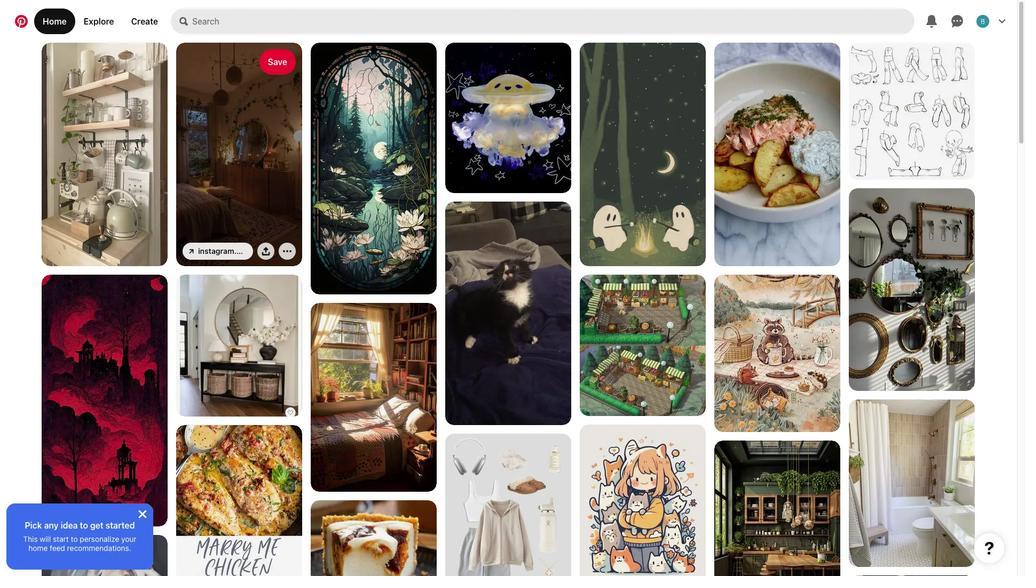 Task type: locate. For each thing, give the bounding box(es) containing it.
to left get
[[80, 521, 88, 531]]

1 vertical spatial to
[[71, 535, 78, 544]]

save button
[[259, 49, 296, 75]]

this contains an image of: tarot dark red image
[[42, 275, 168, 527]]

this contains an image of: apple butter cheesecake {no bake} image
[[311, 501, 437, 577]]

create
[[131, 17, 158, 26]]

this contains an image of: a simple bed with a lot of personality image
[[311, 303, 437, 492]]

link image
[[189, 249, 194, 254]]

to right start
[[71, 535, 78, 544]]

recommendations.
[[67, 544, 131, 553]]

this contains an image of: marry me chicken image
[[176, 426, 302, 577]]

0 vertical spatial to
[[80, 521, 88, 531]]

home link
[[34, 9, 75, 34]]

any
[[44, 521, 59, 531]]

explore
[[84, 17, 114, 26]]

search icon image
[[179, 17, 188, 26]]

this contains an image of: dill salmon with potato wedges and a creamy pickle and dill sauce image
[[714, 43, 840, 266]]

explore link
[[75, 9, 123, 34]]

this contains an image of: image
[[176, 43, 302, 266], [311, 43, 437, 295], [580, 43, 706, 266], [849, 43, 975, 180], [176, 275, 302, 418], [580, 275, 706, 416], [714, 275, 840, 432], [580, 425, 706, 577], [445, 434, 571, 577]]

to
[[80, 521, 88, 531], [71, 535, 78, 544]]

brad klo image
[[977, 15, 989, 28]]

create link
[[123, 9, 167, 34]]



Task type: describe. For each thing, give the bounding box(es) containing it.
save
[[268, 57, 287, 67]]

0 horizontal spatial to
[[71, 535, 78, 544]]

this contains an image of: coffee bar image
[[42, 43, 168, 266]]

this contains an image of: self portrait with hands (r) image
[[42, 536, 168, 577]]

personalize
[[80, 535, 119, 544]]

Search text field
[[192, 9, 915, 34]]

start
[[53, 535, 69, 544]]

get
[[90, 521, 103, 531]]

idea
[[61, 521, 78, 531]]

feed
[[50, 544, 65, 553]]

1 horizontal spatial to
[[80, 521, 88, 531]]

this
[[23, 535, 38, 544]]

this contains an image of: modern farmhouse wood and green nature kitchen image
[[714, 441, 840, 577]]

pick
[[25, 521, 42, 531]]

started
[[106, 521, 135, 531]]

home
[[28, 544, 48, 553]]

save list
[[0, 43, 1017, 577]]

pick any idea to get started this will start to personalize your home feed recommendations.
[[23, 521, 136, 553]]

this contains an image of: pretty in pink kid's bathroom image
[[849, 400, 975, 568]]

home
[[43, 17, 67, 26]]

cute jellyfish image
[[445, 43, 571, 193]]

will
[[40, 535, 51, 544]]

your
[[121, 535, 136, 544]]

this contains an image of: airplane ears are my favorite image
[[445, 202, 571, 426]]

this contains an image of: gold antique wall mirror image
[[849, 188, 975, 391]]



Task type: vqa. For each thing, say whether or not it's contained in the screenshot.
the First, make sure you can find your friends by syncing your contacts (in your Privacy & Data settings).
no



